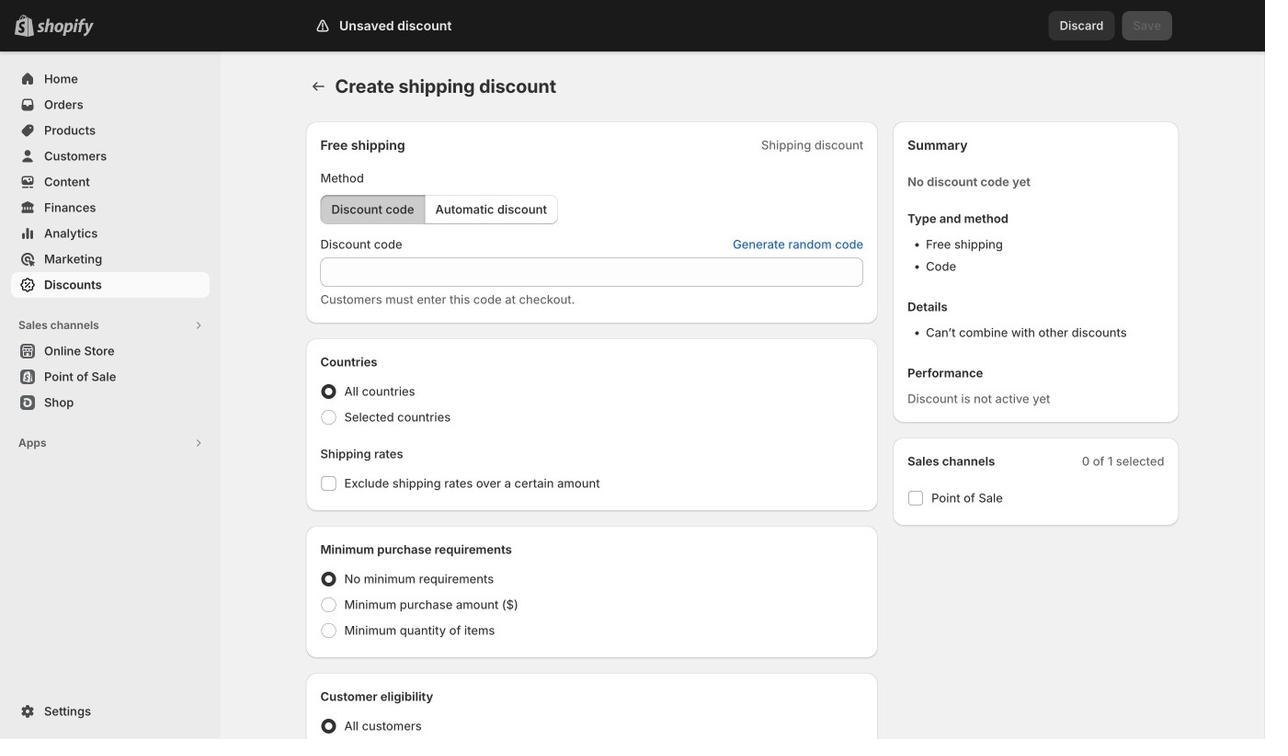 Task type: vqa. For each thing, say whether or not it's contained in the screenshot.
YYYY-MM-DD text box
no



Task type: locate. For each thing, give the bounding box(es) containing it.
None text field
[[321, 258, 864, 287]]



Task type: describe. For each thing, give the bounding box(es) containing it.
shopify image
[[37, 18, 94, 37]]



